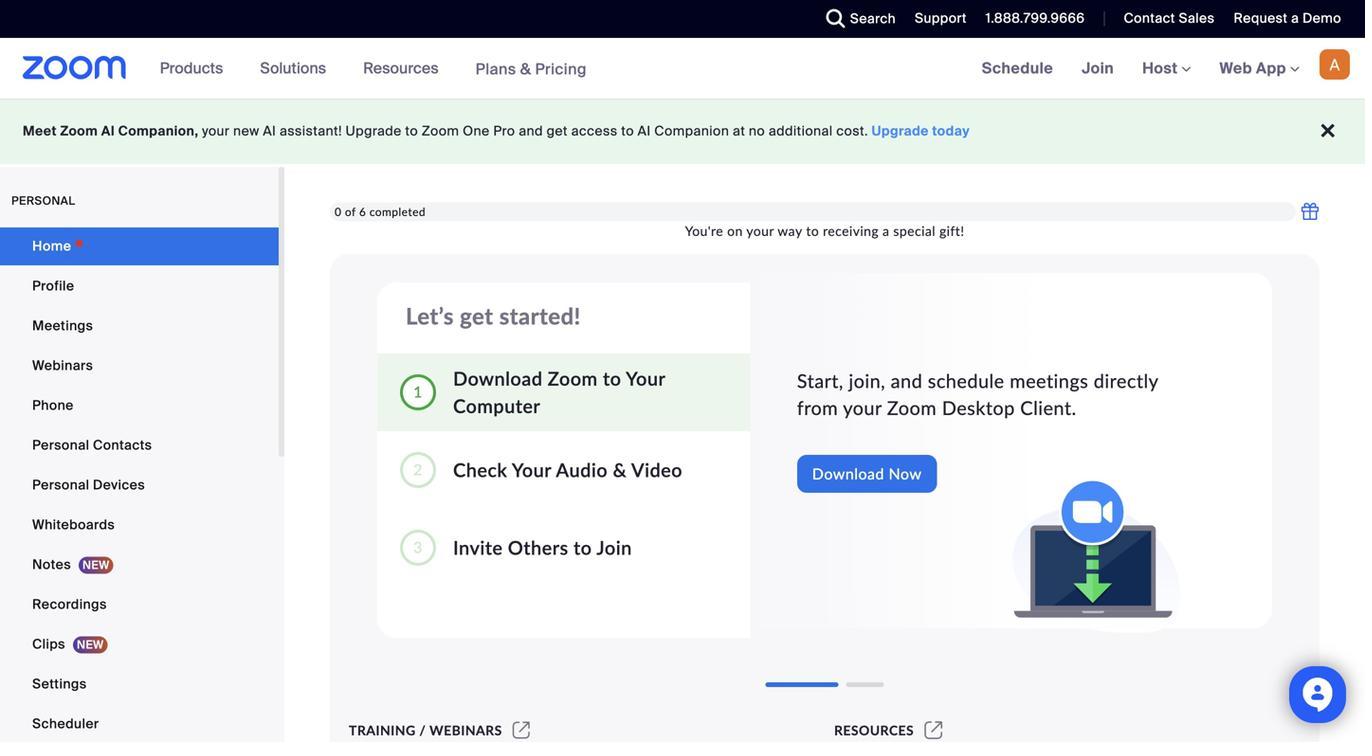 Task type: describe. For each thing, give the bounding box(es) containing it.
personal
[[11, 193, 75, 208]]

personal contacts link
[[0, 427, 279, 465]]

download for download zoom to your computer
[[453, 367, 543, 390]]

download for download now
[[812, 465, 884, 483]]

1 ai from the left
[[101, 122, 115, 140]]

support
[[915, 9, 967, 27]]

0 horizontal spatial join
[[597, 537, 632, 559]]

check your audio & video
[[453, 459, 683, 482]]

schedule
[[982, 58, 1053, 78]]

zoom right meet
[[60, 122, 98, 140]]

personal devices link
[[0, 466, 279, 504]]

personal for personal devices
[[32, 476, 89, 494]]

contact
[[1124, 9, 1175, 27]]

start, join, and schedule meetings directly from your zoom desktop client.
[[797, 370, 1158, 420]]

home
[[32, 237, 71, 255]]

companion
[[654, 122, 729, 140]]

1.888.799.9666
[[986, 9, 1085, 27]]

webinars
[[429, 722, 502, 739]]

invite others to join
[[453, 537, 632, 559]]

you're on your way to receiving a special gift!
[[685, 223, 965, 239]]

invite
[[453, 537, 503, 559]]

scheduler link
[[0, 705, 279, 742]]

directly
[[1094, 370, 1158, 393]]

resources
[[363, 58, 439, 78]]

to inside download zoom to your computer
[[603, 367, 621, 390]]

meetings
[[1010, 370, 1089, 393]]

demo
[[1303, 9, 1342, 27]]

from
[[797, 397, 838, 420]]

now
[[889, 465, 922, 483]]

2
[[414, 460, 423, 479]]

resources button
[[363, 38, 447, 99]]

let's get started!
[[406, 302, 581, 329]]

get inside meet zoom ai companion, footer
[[547, 122, 568, 140]]

meet
[[23, 122, 57, 140]]

phone link
[[0, 387, 279, 425]]

profile picture image
[[1320, 49, 1350, 80]]

no
[[749, 122, 765, 140]]

resources
[[834, 722, 914, 739]]

access
[[571, 122, 618, 140]]

schedule link
[[968, 38, 1068, 99]]

search
[[850, 10, 896, 27]]

on
[[727, 223, 743, 239]]

others
[[508, 537, 568, 559]]

meet zoom ai companion, your new ai assistant! upgrade to zoom one pro and get access to ai companion at no additional cost. upgrade today
[[23, 122, 970, 140]]

and inside meet zoom ai companion, footer
[[519, 122, 543, 140]]

host
[[1143, 58, 1182, 78]]

way
[[778, 223, 802, 239]]

of
[[345, 205, 356, 218]]

& inside product information navigation
[[520, 59, 531, 79]]

2 upgrade from the left
[[872, 122, 929, 140]]

join inside join link
[[1082, 58, 1114, 78]]

meet zoom ai companion, footer
[[0, 99, 1365, 164]]

check
[[453, 459, 507, 482]]

1 vertical spatial &
[[613, 459, 627, 482]]

personal devices
[[32, 476, 145, 494]]

meetings navigation
[[968, 38, 1365, 100]]

client.
[[1020, 397, 1077, 420]]

3
[[414, 538, 423, 557]]

pricing
[[535, 59, 587, 79]]

at
[[733, 122, 745, 140]]

desktop
[[942, 397, 1015, 420]]

new
[[233, 122, 259, 140]]

receiving
[[823, 223, 879, 239]]

1 upgrade from the left
[[346, 122, 402, 140]]

web app button
[[1220, 58, 1300, 78]]

zoom inside download zoom to your computer
[[548, 367, 598, 390]]

1.888.799.9666 button up schedule link at the right top of page
[[986, 9, 1085, 27]]

profile link
[[0, 267, 279, 305]]

cost.
[[836, 122, 868, 140]]

computer
[[453, 395, 541, 418]]

audio
[[556, 459, 608, 482]]

1 vertical spatial a
[[883, 223, 890, 239]]

web app
[[1220, 58, 1287, 78]]

personal contacts
[[32, 437, 152, 454]]

download now
[[812, 465, 922, 483]]

and inside the start, join, and schedule meetings directly from your zoom desktop client.
[[891, 370, 923, 393]]

special
[[894, 223, 936, 239]]

zoom left one on the top left of page
[[422, 122, 459, 140]]

product information navigation
[[146, 38, 601, 100]]

training
[[349, 722, 416, 739]]

your inside the start, join, and schedule meetings directly from your zoom desktop client.
[[843, 397, 882, 420]]

settings
[[32, 676, 87, 693]]

scheduler
[[32, 715, 99, 733]]

profile
[[32, 277, 74, 295]]

banner containing products
[[0, 38, 1365, 100]]

whiteboards link
[[0, 506, 279, 544]]

pro
[[493, 122, 515, 140]]



Task type: locate. For each thing, give the bounding box(es) containing it.
0 horizontal spatial a
[[883, 223, 890, 239]]

notes link
[[0, 546, 279, 584]]

solutions
[[260, 58, 326, 78]]

personal
[[32, 437, 89, 454], [32, 476, 89, 494]]

0 horizontal spatial get
[[460, 302, 493, 329]]

window new image for resources
[[922, 722, 946, 739]]

1 horizontal spatial ai
[[263, 122, 276, 140]]

1 horizontal spatial upgrade
[[872, 122, 929, 140]]

0 horizontal spatial download
[[453, 367, 543, 390]]

your right the on
[[746, 223, 774, 239]]

0 horizontal spatial your
[[512, 459, 551, 482]]

ai left companion,
[[101, 122, 115, 140]]

window new image right 'resources'
[[922, 722, 946, 739]]

0 vertical spatial download
[[453, 367, 543, 390]]

plans
[[476, 59, 516, 79]]

and right 'join,'
[[891, 370, 923, 393]]

banner
[[0, 38, 1365, 100]]

2 vertical spatial your
[[843, 397, 882, 420]]

2 window new image from the left
[[922, 722, 946, 739]]

products button
[[160, 38, 232, 99]]

one
[[463, 122, 490, 140]]

companion,
[[118, 122, 198, 140]]

1 vertical spatial download
[[812, 465, 884, 483]]

devices
[[93, 476, 145, 494]]

meetings link
[[0, 307, 279, 345]]

get right let's
[[460, 302, 493, 329]]

schedule
[[928, 370, 1005, 393]]

training / webinars
[[349, 722, 502, 739]]

3 ai from the left
[[638, 122, 651, 140]]

0 vertical spatial join
[[1082, 58, 1114, 78]]

plans & pricing link
[[476, 59, 587, 79], [476, 59, 587, 79]]

personal for personal contacts
[[32, 437, 89, 454]]

1 horizontal spatial and
[[891, 370, 923, 393]]

0 horizontal spatial &
[[520, 59, 531, 79]]

gift!
[[940, 223, 965, 239]]

download inside download zoom to your computer
[[453, 367, 543, 390]]

notes
[[32, 556, 71, 574]]

0 horizontal spatial upgrade
[[346, 122, 402, 140]]

ai left companion
[[638, 122, 651, 140]]

a left demo at the right of the page
[[1291, 9, 1299, 27]]

started!
[[499, 302, 581, 329]]

6
[[359, 205, 366, 218]]

phone
[[32, 397, 74, 414]]

meetings
[[32, 317, 93, 335]]

join right others
[[597, 537, 632, 559]]

zoom logo image
[[23, 56, 127, 80]]

join left host
[[1082, 58, 1114, 78]]

1 vertical spatial your
[[512, 459, 551, 482]]

contact sales link
[[1110, 0, 1220, 38], [1124, 9, 1215, 27]]

window new image for training / webinars
[[510, 722, 533, 739]]

products
[[160, 58, 223, 78]]

request
[[1234, 9, 1288, 27]]

upgrade today link
[[872, 122, 970, 140]]

1 personal from the top
[[32, 437, 89, 454]]

assistant!
[[280, 122, 342, 140]]

your left new
[[202, 122, 230, 140]]

download zoom to your computer
[[453, 367, 665, 418]]

0 horizontal spatial and
[[519, 122, 543, 140]]

clips
[[32, 636, 65, 653]]

1 horizontal spatial download
[[812, 465, 884, 483]]

window new image
[[510, 722, 533, 739], [922, 722, 946, 739]]

request a demo link
[[1220, 0, 1365, 38], [1234, 9, 1342, 27]]

completed
[[369, 205, 426, 218]]

video
[[631, 459, 683, 482]]

download inside button
[[812, 465, 884, 483]]

zoom down started!
[[548, 367, 598, 390]]

plans & pricing
[[476, 59, 587, 79]]

download now button
[[797, 455, 937, 493]]

and right pro
[[519, 122, 543, 140]]

search button
[[812, 0, 901, 38]]

1.888.799.9666 button up schedule
[[972, 0, 1090, 38]]

your
[[626, 367, 665, 390], [512, 459, 551, 482]]

your down 'join,'
[[843, 397, 882, 420]]

2 horizontal spatial ai
[[638, 122, 651, 140]]

join,
[[849, 370, 886, 393]]

app
[[1256, 58, 1287, 78]]

1 horizontal spatial a
[[1291, 9, 1299, 27]]

0 vertical spatial a
[[1291, 9, 1299, 27]]

request a demo
[[1234, 9, 1342, 27]]

webinars link
[[0, 347, 279, 385]]

1 vertical spatial personal
[[32, 476, 89, 494]]

0 vertical spatial and
[[519, 122, 543, 140]]

upgrade down product information navigation
[[346, 122, 402, 140]]

recordings link
[[0, 586, 279, 624]]

clips link
[[0, 626, 279, 664]]

let's
[[406, 302, 454, 329]]

personal menu menu
[[0, 228, 279, 742]]

contact sales
[[1124, 9, 1215, 27]]

additional
[[769, 122, 833, 140]]

your up video
[[626, 367, 665, 390]]

0 horizontal spatial window new image
[[510, 722, 533, 739]]

zoom inside the start, join, and schedule meetings directly from your zoom desktop client.
[[887, 397, 937, 420]]

& right plans
[[520, 59, 531, 79]]

your
[[202, 122, 230, 140], [746, 223, 774, 239], [843, 397, 882, 420]]

window new image right webinars
[[510, 722, 533, 739]]

0 horizontal spatial your
[[202, 122, 230, 140]]

1 horizontal spatial window new image
[[922, 722, 946, 739]]

solutions button
[[260, 38, 335, 99]]

ai
[[101, 122, 115, 140], [263, 122, 276, 140], [638, 122, 651, 140]]

upgrade right cost.
[[872, 122, 929, 140]]

get
[[547, 122, 568, 140], [460, 302, 493, 329]]

1
[[414, 383, 423, 401]]

ai right new
[[263, 122, 276, 140]]

1 horizontal spatial get
[[547, 122, 568, 140]]

download up computer
[[453, 367, 543, 390]]

today
[[932, 122, 970, 140]]

1 window new image from the left
[[510, 722, 533, 739]]

0 horizontal spatial ai
[[101, 122, 115, 140]]

webinars
[[32, 357, 93, 374]]

home link
[[0, 228, 279, 265]]

personal down phone
[[32, 437, 89, 454]]

1 vertical spatial join
[[597, 537, 632, 559]]

2 horizontal spatial your
[[843, 397, 882, 420]]

download left now
[[812, 465, 884, 483]]

your left audio
[[512, 459, 551, 482]]

1 vertical spatial get
[[460, 302, 493, 329]]

1 horizontal spatial your
[[626, 367, 665, 390]]

get left access
[[547, 122, 568, 140]]

a left special
[[883, 223, 890, 239]]

a
[[1291, 9, 1299, 27], [883, 223, 890, 239]]

2 ai from the left
[[263, 122, 276, 140]]

and
[[519, 122, 543, 140], [891, 370, 923, 393]]

1 horizontal spatial &
[[613, 459, 627, 482]]

0 vertical spatial your
[[626, 367, 665, 390]]

1 horizontal spatial your
[[746, 223, 774, 239]]

0 vertical spatial get
[[547, 122, 568, 140]]

1 vertical spatial and
[[891, 370, 923, 393]]

zoom
[[60, 122, 98, 140], [422, 122, 459, 140], [548, 367, 598, 390], [887, 397, 937, 420]]

0 vertical spatial personal
[[32, 437, 89, 454]]

2 personal from the top
[[32, 476, 89, 494]]

you're
[[685, 223, 723, 239]]

0 vertical spatial &
[[520, 59, 531, 79]]

recordings
[[32, 596, 107, 613]]

& left video
[[613, 459, 627, 482]]

0 vertical spatial your
[[202, 122, 230, 140]]

/
[[419, 722, 426, 739]]

0 of 6 completed
[[335, 205, 426, 218]]

to
[[405, 122, 418, 140], [621, 122, 634, 140], [806, 223, 819, 239], [603, 367, 621, 390], [574, 537, 592, 559]]

personal up whiteboards on the left bottom
[[32, 476, 89, 494]]

1 horizontal spatial join
[[1082, 58, 1114, 78]]

upgrade
[[346, 122, 402, 140], [872, 122, 929, 140]]

whiteboards
[[32, 516, 115, 534]]

0
[[335, 205, 342, 218]]

sales
[[1179, 9, 1215, 27]]

web
[[1220, 58, 1252, 78]]

settings link
[[0, 666, 279, 703]]

1 vertical spatial your
[[746, 223, 774, 239]]

contacts
[[93, 437, 152, 454]]

your inside meet zoom ai companion, footer
[[202, 122, 230, 140]]

host button
[[1143, 58, 1191, 78]]

start,
[[797, 370, 844, 393]]

zoom down schedule
[[887, 397, 937, 420]]

your inside download zoom to your computer
[[626, 367, 665, 390]]

&
[[520, 59, 531, 79], [613, 459, 627, 482]]



Task type: vqa. For each thing, say whether or not it's contained in the screenshot.


